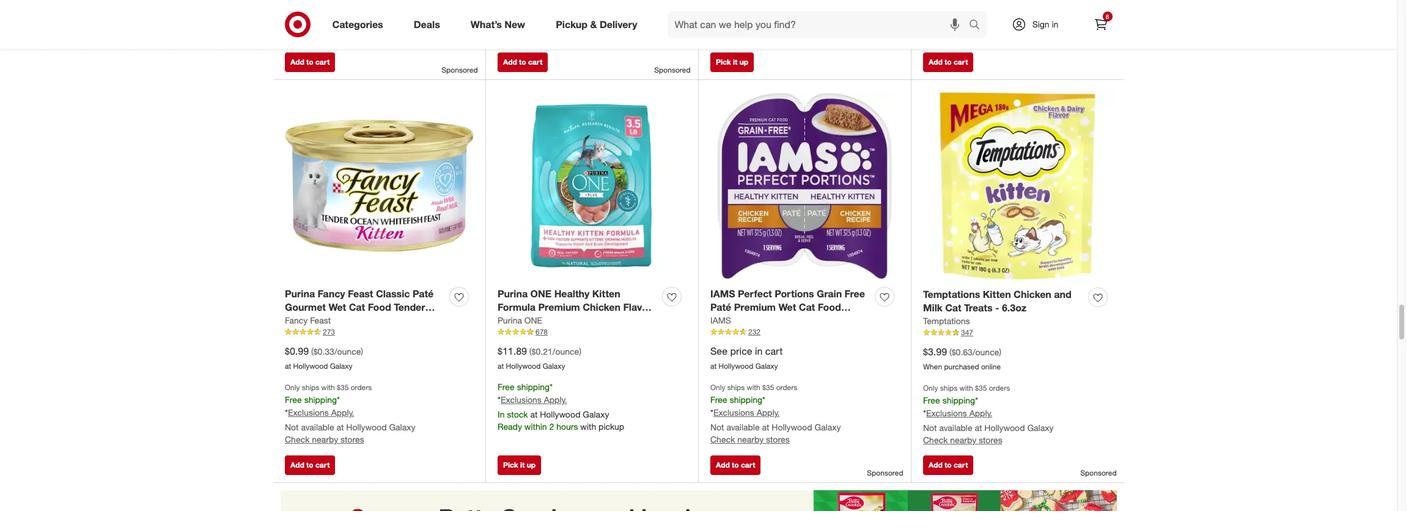Task type: describe. For each thing, give the bounding box(es) containing it.
$0.63
[[952, 347, 973, 358]]

iams perfect portions grain free paté premium wet cat food chicken recipe healthy kitten - 2.6oz link
[[710, 287, 870, 342]]

nearby inside * exclusions apply. not available at hollywood galaxy check nearby stores
[[950, 31, 976, 42]]

hollywood inside only ships with $35 orders free shipping * * exclusions apply. not available at hollywood galaxy check nearby stores
[[346, 422, 387, 433]]

6 link
[[1087, 11, 1114, 38]]

chicken inside purina one healthy kitten formula premium chicken flavor dry cat food - 3.5lbs
[[583, 302, 620, 314]]

up for with pickup
[[740, 57, 748, 66]]

pick it up for with pickup
[[716, 57, 748, 66]]

premium inside purina one healthy kitten formula premium chicken flavor dry cat food - 3.5lbs
[[538, 302, 580, 314]]

food inside iams perfect portions grain free paté premium wet cat food chicken recipe healthy kitten - 2.6oz
[[818, 302, 841, 314]]

paté inside iams perfect portions grain free paté premium wet cat food chicken recipe healthy kitten - 2.6oz
[[710, 302, 731, 314]]

cat inside iams perfect portions grain free paté premium wet cat food chicken recipe healthy kitten - 2.6oz
[[799, 302, 815, 314]]

temptations link
[[923, 316, 970, 328]]

temptations kitten chicken and milk cat treats - 6.3oz link
[[923, 288, 1083, 316]]

only ships with $35 orders for $0.63
[[923, 384, 1010, 393]]

at inside * exclusions apply. not available at hollywood galaxy check nearby stores
[[975, 19, 982, 29]]

kitten inside temptations kitten chicken and milk cat treats - 6.3oz
[[983, 288, 1011, 300]]

purina for purina one healthy kitten formula premium chicken flavor dry cat food - 3.5lbs
[[498, 288, 528, 300]]

) inside the $3.99 ( $0.63 /ounce ) when purchased online
[[999, 347, 1001, 358]]

galaxy inside * exclusions apply. not available at hollywood galaxy check nearby stores
[[1027, 19, 1054, 29]]

shipping down 'purchased'
[[942, 396, 975, 406]]

- inside purina fancy feast classic paté gourmet wet cat food tender ocean white fish feast kitten - 3oz
[[428, 316, 432, 328]]

and
[[1054, 288, 1072, 300]]

ships for $3.99
[[940, 384, 958, 393]]

orders inside only ships with $35 orders free shipping * * exclusions apply. not available at hollywood galaxy check nearby stores
[[351, 383, 372, 392]]

purina one
[[498, 316, 542, 326]]

search
[[963, 19, 993, 32]]

ready inside free shipping * * exclusions apply. in stock at  hollywood galaxy ready within 2 hours with pickup
[[498, 422, 522, 432]]

- inside purina one healthy kitten formula premium chicken flavor dry cat food - 3.5lbs
[[562, 316, 566, 328]]

pick for at hollywood galaxy
[[503, 461, 518, 470]]

6.3oz
[[1002, 302, 1026, 314]]

* inside the * exclusions apply. in stock at  hollywood galaxy ready within 2 hours with pickup
[[710, 4, 713, 14]]

ready inside the * exclusions apply. in stock at  hollywood galaxy ready within 2 hours with pickup
[[710, 31, 735, 41]]

hours inside free shipping * * exclusions apply. in stock at  hollywood galaxy ready within 2 hours with pickup
[[556, 422, 578, 432]]

pickup & delivery link
[[545, 11, 653, 38]]

stores inside only ships with $35 orders free shipping * * exclusions apply. not available at hollywood galaxy check nearby stores
[[341, 435, 364, 445]]

only inside only ships with $35 orders free shipping * * exclusions apply. not available at hollywood galaxy check nearby stores
[[285, 383, 300, 392]]

wet inside purina fancy feast classic paté gourmet wet cat food tender ocean white fish feast kitten - 3oz
[[329, 302, 346, 314]]

within inside free shipping * * exclusions apply. in stock at  hollywood galaxy ready within 2 hours with pickup
[[524, 422, 547, 432]]

sign in
[[1032, 19, 1058, 29]]

347 link
[[923, 328, 1112, 339]]

new
[[505, 18, 525, 30]]

at inside see price in cart at hollywood galaxy
[[710, 362, 717, 371]]

$3.99 ( $0.63 /ounce ) when purchased online
[[923, 346, 1001, 372]]

galaxy inside only ships with $35 orders free shipping * * exclusions apply. not available at hollywood galaxy check nearby stores
[[389, 422, 415, 433]]

online
[[981, 363, 1001, 372]]

2.6oz
[[710, 330, 735, 342]]

delivery
[[600, 18, 637, 30]]

pick for with pickup
[[716, 57, 731, 66]]

* exclusions apply.
[[285, 5, 354, 16]]

galaxy inside the * exclusions apply. in stock at  hollywood galaxy ready within 2 hours with pickup
[[796, 18, 822, 29]]

free shipping * * exclusions apply. in stock at  hollywood galaxy ready within 2 hours with pickup
[[498, 382, 624, 432]]

not inside * exclusions apply. not available at hollywood galaxy check nearby stores
[[923, 19, 937, 29]]

678
[[536, 328, 548, 337]]

healthy inside purina one healthy kitten formula premium chicken flavor dry cat food - 3.5lbs
[[554, 288, 590, 300]]

available inside * exclusions apply. not available at hollywood galaxy check nearby stores
[[939, 19, 972, 29]]

gourmet
[[285, 302, 326, 314]]

feast up fish
[[348, 288, 373, 300]]

purchased
[[944, 363, 979, 372]]

pick it up for at hollywood galaxy
[[503, 461, 536, 470]]

at inside $11.89 ( $0.21 /ounce ) at hollywood galaxy
[[498, 362, 504, 371]]

$0.33
[[313, 347, 334, 357]]

sign
[[1032, 19, 1049, 29]]

check nearby stores button for iams perfect portions grain free paté premium wet cat food chicken recipe healthy kitten - 2.6oz
[[710, 434, 790, 446]]

pick it up button for at hollywood galaxy
[[498, 456, 541, 476]]

pickup inside free shipping * * exclusions apply. in stock at  hollywood galaxy ready within 2 hours with pickup
[[599, 422, 624, 432]]

What can we help you find? suggestions appear below search field
[[667, 11, 972, 38]]

/ounce inside the $3.99 ( $0.63 /ounce ) when purchased online
[[973, 347, 999, 358]]

available inside only ships with $35 orders free shipping * * exclusions apply. not available at hollywood galaxy check nearby stores
[[301, 422, 334, 433]]

shipping down see price in cart at hollywood galaxy
[[730, 395, 762, 405]]

check nearby stores button for purina fancy feast classic paté gourmet wet cat food tender ocean white fish feast kitten - 3oz
[[285, 434, 364, 446]]

galaxy inside see price in cart at hollywood galaxy
[[755, 362, 778, 371]]

in inside the * exclusions apply. in stock at  hollywood galaxy ready within 2 hours with pickup
[[710, 18, 717, 29]]

only ships with $35 orders free shipping * * exclusions apply. not available at hollywood galaxy check nearby stores
[[285, 383, 415, 445]]

hollywood inside * exclusions apply. not available at hollywood galaxy check nearby stores
[[984, 19, 1025, 29]]

orders for $3.99
[[989, 384, 1010, 393]]

- inside iams perfect portions grain free paté premium wet cat food chicken recipe healthy kitten - 2.6oz
[[855, 316, 859, 328]]

stock inside the * exclusions apply. in stock at  hollywood galaxy ready within 2 hours with pickup
[[720, 18, 741, 29]]

$11.89 ( $0.21 /ounce ) at hollywood galaxy
[[498, 346, 581, 371]]

at inside $0.99 ( $0.33 /ounce ) at hollywood galaxy
[[285, 362, 291, 371]]

chicken inside temptations kitten chicken and milk cat treats - 6.3oz
[[1014, 288, 1051, 300]]

$0.21
[[532, 347, 553, 357]]

with inside only ships with $35 orders free shipping * * exclusions apply. not available at hollywood galaxy check nearby stores
[[321, 383, 335, 392]]

within inside the * exclusions apply. in stock at  hollywood galaxy ready within 2 hours with pickup
[[737, 31, 760, 41]]

pickup
[[556, 18, 588, 30]]

check inside * exclusions apply. not available at hollywood galaxy check nearby stores
[[923, 31, 948, 42]]

purina for purina fancy feast classic paté gourmet wet cat food tender ocean white fish feast kitten - 3oz
[[285, 288, 315, 300]]

free shipping * * exclusions apply. not available at hollywood galaxy check nearby stores for cart
[[710, 395, 841, 445]]

galaxy inside $0.99 ( $0.33 /ounce ) at hollywood galaxy
[[330, 362, 352, 371]]

) for fish
[[361, 347, 363, 357]]

food inside purina one healthy kitten formula premium chicken flavor dry cat food - 3.5lbs
[[536, 316, 559, 328]]

$0.99 ( $0.33 /ounce ) at hollywood galaxy
[[285, 346, 363, 371]]

at inside free shipping * * exclusions apply. in stock at  hollywood galaxy ready within 2 hours with pickup
[[530, 410, 538, 420]]

kitten inside purina fancy feast classic paté gourmet wet cat food tender ocean white fish feast kitten - 3oz
[[397, 316, 425, 328]]

( for $11.89
[[529, 347, 532, 357]]

in inside free shipping * * exclusions apply. in stock at  hollywood galaxy ready within 2 hours with pickup
[[498, 410, 505, 420]]

3oz
[[285, 330, 301, 342]]

only ships with $35 orders for in
[[710, 383, 797, 392]]

advertisement region
[[273, 491, 1124, 512]]

cat inside purina one healthy kitten formula premium chicken flavor dry cat food - 3.5lbs
[[517, 316, 533, 328]]

what's new
[[471, 18, 525, 30]]

check nearby stores button for temptations kitten chicken and milk cat treats - 6.3oz
[[923, 435, 1002, 447]]

ships for see
[[727, 383, 745, 392]]

purina one healthy kitten formula premium chicken flavor dry cat food - 3.5lbs link
[[498, 287, 657, 328]]

hollywood inside free shipping * * exclusions apply. in stock at  hollywood galaxy ready within 2 hours with pickup
[[540, 410, 580, 420]]

/ounce for fish
[[334, 347, 361, 357]]

portions
[[775, 288, 814, 300]]

search button
[[963, 11, 993, 40]]

milk
[[923, 302, 943, 314]]

what's new link
[[460, 11, 541, 38]]

food inside purina fancy feast classic paté gourmet wet cat food tender ocean white fish feast kitten - 3oz
[[368, 302, 391, 314]]

galaxy inside free shipping * * exclusions apply. in stock at  hollywood galaxy ready within 2 hours with pickup
[[583, 410, 609, 420]]

premium inside iams perfect portions grain free paté premium wet cat food chicken recipe healthy kitten - 2.6oz
[[734, 302, 776, 314]]

one for purina one
[[524, 316, 542, 326]]

dry
[[498, 316, 514, 328]]

paté inside purina fancy feast classic paté gourmet wet cat food tender ocean white fish feast kitten - 3oz
[[413, 288, 434, 300]]

price
[[730, 346, 752, 358]]

apply. inside * exclusions apply. not available at hollywood galaxy check nearby stores
[[969, 4, 992, 15]]

purina for purina one
[[498, 316, 522, 326]]

temptations for temptations kitten chicken and milk cat treats - 6.3oz
[[923, 288, 980, 300]]

apply. inside the * exclusions apply. in stock at  hollywood galaxy ready within 2 hours with pickup
[[757, 4, 780, 14]]

kitten inside purina one healthy kitten formula premium chicken flavor dry cat food - 3.5lbs
[[592, 288, 620, 300]]

tender
[[394, 302, 425, 314]]

fancy feast
[[285, 316, 331, 326]]

273
[[323, 328, 335, 337]]

( for $3.99
[[949, 347, 952, 358]]

exclusions inside the * exclusions apply. in stock at  hollywood galaxy ready within 2 hours with pickup
[[713, 4, 754, 14]]

iams link
[[710, 315, 731, 327]]

ships inside only ships with $35 orders free shipping * * exclusions apply. not available at hollywood galaxy check nearby stores
[[302, 383, 319, 392]]

0 horizontal spatial fancy
[[285, 316, 308, 326]]

2 inside free shipping * * exclusions apply. in stock at  hollywood galaxy ready within 2 hours with pickup
[[549, 422, 554, 432]]

exclusions inside only ships with $35 orders free shipping * * exclusions apply. not available at hollywood galaxy check nearby stores
[[288, 408, 329, 418]]

perfect
[[738, 288, 772, 300]]

see
[[710, 346, 728, 358]]

galaxy inside $11.89 ( $0.21 /ounce ) at hollywood galaxy
[[543, 362, 565, 371]]

free inside only ships with $35 orders free shipping * * exclusions apply. not available at hollywood galaxy check nearby stores
[[285, 395, 302, 405]]

only for see
[[710, 383, 725, 392]]

fish
[[347, 316, 367, 328]]

* inside * exclusions apply. not available at hollywood galaxy check nearby stores
[[923, 4, 926, 15]]

fancy feast link
[[285, 315, 331, 327]]

sign in link
[[1001, 11, 1077, 38]]

formula
[[498, 302, 536, 314]]

at inside only ships with $35 orders free shipping * * exclusions apply. not available at hollywood galaxy check nearby stores
[[337, 422, 344, 433]]



Task type: vqa. For each thing, say whether or not it's contained in the screenshot.
price
yes



Task type: locate. For each thing, give the bounding box(es) containing it.
cat up temptations link
[[945, 302, 961, 314]]

exclusions inside free shipping * * exclusions apply. in stock at  hollywood galaxy ready within 2 hours with pickup
[[501, 395, 542, 405]]

one
[[530, 288, 552, 300], [524, 316, 542, 326]]

orders
[[351, 383, 372, 392], [776, 383, 797, 392], [989, 384, 1010, 393]]

2 horizontal spatial )
[[999, 347, 1001, 358]]

0 horizontal spatial up
[[527, 461, 536, 470]]

free inside iams perfect portions grain free paté premium wet cat food chicken recipe healthy kitten - 2.6oz
[[845, 288, 865, 300]]

fancy up white
[[318, 288, 345, 300]]

$35
[[337, 383, 349, 392], [762, 383, 774, 392], [975, 384, 987, 393]]

*
[[710, 4, 713, 14], [923, 4, 926, 15], [285, 5, 288, 16], [550, 382, 553, 392], [498, 395, 501, 405], [337, 395, 340, 405], [762, 395, 765, 405], [975, 396, 978, 406], [285, 408, 288, 418], [710, 408, 713, 418], [923, 408, 926, 419]]

1 vertical spatial pick it up button
[[498, 456, 541, 476]]

available
[[939, 19, 972, 29], [301, 422, 334, 433], [727, 422, 760, 433], [939, 423, 972, 433]]

0 vertical spatial pick it up
[[716, 57, 748, 66]]

2 wet from the left
[[779, 302, 796, 314]]

6
[[1106, 13, 1109, 20]]

deals link
[[403, 11, 455, 38]]

premium down perfect
[[734, 302, 776, 314]]

( inside $11.89 ( $0.21 /ounce ) at hollywood galaxy
[[529, 347, 532, 357]]

hollywood inside the * exclusions apply. in stock at  hollywood galaxy ready within 2 hours with pickup
[[753, 18, 793, 29]]

0 horizontal spatial $35
[[337, 383, 349, 392]]

1 horizontal spatial pick
[[716, 57, 731, 66]]

0 horizontal spatial pick it up button
[[498, 456, 541, 476]]

1 horizontal spatial pick it up
[[716, 57, 748, 66]]

purina one healthy kitten formula premium chicken flavor dry cat food - 3.5lbs image
[[498, 92, 686, 280], [498, 92, 686, 280]]

1 horizontal spatial pickup
[[811, 31, 837, 41]]

1 horizontal spatial wet
[[779, 302, 796, 314]]

hollywood inside $0.99 ( $0.33 /ounce ) at hollywood galaxy
[[293, 362, 328, 371]]

hollywood inside $11.89 ( $0.21 /ounce ) at hollywood galaxy
[[506, 362, 541, 371]]

healthy
[[554, 288, 590, 300], [786, 316, 821, 328]]

chicken up 6.3oz
[[1014, 288, 1051, 300]]

pick it up button
[[710, 52, 754, 72], [498, 456, 541, 476]]

1 horizontal spatial fancy
[[318, 288, 345, 300]]

purina up formula
[[498, 288, 528, 300]]

1 horizontal spatial pick it up button
[[710, 52, 754, 72]]

chicken up 3.5lbs
[[583, 302, 620, 314]]

2 horizontal spatial $35
[[975, 384, 987, 393]]

only ships with $35 orders down 'purchased'
[[923, 384, 1010, 393]]

temptations for temptations
[[923, 316, 970, 327]]

iams up 2.6oz
[[710, 316, 731, 326]]

0 horizontal spatial (
[[311, 347, 313, 357]]

white
[[318, 316, 345, 328]]

0 horizontal spatial only
[[285, 383, 300, 392]]

0 horizontal spatial pick
[[503, 461, 518, 470]]

in
[[710, 18, 717, 29], [498, 410, 505, 420]]

add to cart button
[[285, 52, 335, 72], [498, 52, 548, 72], [923, 52, 973, 72], [285, 456, 335, 476], [710, 456, 761, 476], [923, 456, 973, 476]]

1 horizontal spatial stock
[[720, 18, 741, 29]]

healthy down portions
[[786, 316, 821, 328]]

/ounce for 3.5lbs
[[553, 347, 579, 357]]

0 horizontal spatial stock
[[507, 410, 528, 420]]

0 vertical spatial pick
[[716, 57, 731, 66]]

not
[[923, 19, 937, 29], [285, 422, 299, 433], [710, 422, 724, 433], [923, 423, 937, 433]]

not inside only ships with $35 orders free shipping * * exclusions apply. not available at hollywood galaxy check nearby stores
[[285, 422, 299, 433]]

pickup
[[811, 31, 837, 41], [599, 422, 624, 432]]

0 vertical spatial up
[[740, 57, 748, 66]]

food
[[368, 302, 391, 314], [818, 302, 841, 314], [536, 316, 559, 328]]

2 horizontal spatial only
[[923, 384, 938, 393]]

sponsored
[[442, 65, 478, 74], [654, 65, 691, 74], [867, 469, 903, 478], [1080, 469, 1117, 478]]

/ounce down 678 link
[[553, 347, 579, 357]]

2 horizontal spatial orders
[[989, 384, 1010, 393]]

purina up gourmet
[[285, 288, 315, 300]]

1 vertical spatial ready
[[498, 422, 522, 432]]

food down classic
[[368, 302, 391, 314]]

feast
[[348, 288, 373, 300], [310, 316, 331, 326], [369, 316, 395, 328]]

premium up 3.5lbs
[[538, 302, 580, 314]]

2 horizontal spatial ships
[[940, 384, 958, 393]]

iams up iams link
[[710, 288, 735, 300]]

cat up fish
[[349, 302, 365, 314]]

pickup inside the * exclusions apply. in stock at  hollywood galaxy ready within 2 hours with pickup
[[811, 31, 837, 41]]

pick it up button for with pickup
[[710, 52, 754, 72]]

shipping down $11.89 ( $0.21 /ounce ) at hollywood galaxy at left bottom
[[517, 382, 550, 392]]

0 horizontal spatial hours
[[556, 422, 578, 432]]

stock inside free shipping * * exclusions apply. in stock at  hollywood galaxy ready within 2 hours with pickup
[[507, 410, 528, 420]]

( for $0.99
[[311, 347, 313, 357]]

food up $0.21
[[536, 316, 559, 328]]

pickup & delivery
[[556, 18, 637, 30]]

cat
[[349, 302, 365, 314], [799, 302, 815, 314], [945, 302, 961, 314], [517, 316, 533, 328]]

cart inside see price in cart at hollywood galaxy
[[765, 346, 783, 358]]

0 horizontal spatial premium
[[538, 302, 580, 314]]

0 horizontal spatial paté
[[413, 288, 434, 300]]

free shipping * * exclusions apply. not available at hollywood galaxy check nearby stores
[[710, 395, 841, 445], [923, 396, 1054, 446]]

check inside only ships with $35 orders free shipping * * exclusions apply. not available at hollywood galaxy check nearby stores
[[285, 435, 310, 445]]

$35 for $3.99
[[975, 384, 987, 393]]

$35 down see price in cart at hollywood galaxy
[[762, 383, 774, 392]]

1 horizontal spatial up
[[740, 57, 748, 66]]

$35 down online
[[975, 384, 987, 393]]

galaxy
[[796, 18, 822, 29], [1027, 19, 1054, 29], [330, 362, 352, 371], [543, 362, 565, 371], [755, 362, 778, 371], [583, 410, 609, 420], [389, 422, 415, 433], [815, 422, 841, 433], [1027, 423, 1054, 433]]

up
[[740, 57, 748, 66], [527, 461, 536, 470]]

/ounce down the 273
[[334, 347, 361, 357]]

fancy inside purina fancy feast classic paté gourmet wet cat food tender ocean white fish feast kitten - 3oz
[[318, 288, 345, 300]]

free down see
[[710, 395, 727, 405]]

purina inside purina one healthy kitten formula premium chicken flavor dry cat food - 3.5lbs
[[498, 288, 528, 300]]

purina fancy feast classic paté gourmet wet cat food tender ocean white fish feast kitten - 3oz image
[[285, 92, 473, 280], [285, 92, 473, 280]]

) down 678 link
[[579, 347, 581, 357]]

shipping inside free shipping * * exclusions apply. in stock at  hollywood galaxy ready within 2 hours with pickup
[[517, 382, 550, 392]]

0 vertical spatial 2
[[762, 31, 767, 41]]

-
[[995, 302, 999, 314], [428, 316, 432, 328], [562, 316, 566, 328], [855, 316, 859, 328]]

cat inside temptations kitten chicken and milk cat treats - 6.3oz
[[945, 302, 961, 314]]

0 vertical spatial it
[[733, 57, 738, 66]]

273 link
[[285, 327, 473, 338]]

0 vertical spatial in
[[710, 18, 717, 29]]

1 horizontal spatial premium
[[734, 302, 776, 314]]

paté
[[413, 288, 434, 300], [710, 302, 731, 314]]

0 vertical spatial pickup
[[811, 31, 837, 41]]

hollywood inside see price in cart at hollywood galaxy
[[719, 362, 753, 371]]

0 horizontal spatial )
[[361, 347, 363, 357]]

2
[[762, 31, 767, 41], [549, 422, 554, 432]]

it for with pickup
[[733, 57, 738, 66]]

2 iams from the top
[[710, 316, 731, 326]]

chicken
[[1014, 288, 1051, 300], [583, 302, 620, 314], [710, 316, 748, 328]]

cart
[[315, 57, 330, 66], [528, 57, 542, 66], [954, 57, 968, 66], [765, 346, 783, 358], [315, 461, 330, 470], [741, 461, 755, 470], [954, 461, 968, 470]]

free
[[845, 288, 865, 300], [498, 382, 515, 392], [285, 395, 302, 405], [710, 395, 727, 405], [923, 396, 940, 406]]

only down $0.99
[[285, 383, 300, 392]]

1 horizontal spatial (
[[529, 347, 532, 357]]

0 vertical spatial in
[[1052, 19, 1058, 29]]

purina
[[285, 288, 315, 300], [498, 288, 528, 300], [498, 316, 522, 326]]

stock
[[720, 18, 741, 29], [507, 410, 528, 420]]

1 vertical spatial pickup
[[599, 422, 624, 432]]

kitten down grain
[[824, 316, 852, 328]]

1 vertical spatial iams
[[710, 316, 731, 326]]

$0.99
[[285, 346, 309, 358]]

0 horizontal spatial food
[[368, 302, 391, 314]]

2 premium from the left
[[734, 302, 776, 314]]

1 vertical spatial 2
[[549, 422, 554, 432]]

only down see
[[710, 383, 725, 392]]

wet up white
[[329, 302, 346, 314]]

0 vertical spatial stock
[[720, 18, 741, 29]]

1 horizontal spatial ready
[[710, 31, 735, 41]]

paté up iams link
[[710, 302, 731, 314]]

healthy up 3.5lbs
[[554, 288, 590, 300]]

only ships with $35 orders
[[710, 383, 797, 392], [923, 384, 1010, 393]]

( inside $0.99 ( $0.33 /ounce ) at hollywood galaxy
[[311, 347, 313, 357]]

( right $11.89
[[529, 347, 532, 357]]

0 horizontal spatial free shipping * * exclusions apply. not available at hollywood galaxy check nearby stores
[[710, 395, 841, 445]]

0 horizontal spatial orders
[[351, 383, 372, 392]]

free right grain
[[845, 288, 865, 300]]

chicken inside iams perfect portions grain free paté premium wet cat food chicken recipe healthy kitten - 2.6oz
[[710, 316, 748, 328]]

1 horizontal spatial healthy
[[786, 316, 821, 328]]

temptations inside temptations kitten chicken and milk cat treats - 6.3oz
[[923, 288, 980, 300]]

0 vertical spatial within
[[737, 31, 760, 41]]

1 vertical spatial chicken
[[583, 302, 620, 314]]

0 horizontal spatial in
[[755, 346, 763, 358]]

up for at hollywood galaxy
[[527, 461, 536, 470]]

free inside free shipping * * exclusions apply. in stock at  hollywood galaxy ready within 2 hours with pickup
[[498, 382, 515, 392]]

0 horizontal spatial 2
[[549, 422, 554, 432]]

* exclusions apply. in stock at  hollywood galaxy ready within 2 hours with pickup
[[710, 4, 837, 41]]

iams for iams
[[710, 316, 731, 326]]

free down $0.99
[[285, 395, 302, 405]]

nearby
[[950, 31, 976, 42], [312, 435, 338, 445], [737, 435, 764, 445], [950, 435, 976, 446]]

1 horizontal spatial it
[[733, 57, 738, 66]]

ships down 'purchased'
[[940, 384, 958, 393]]

ships down see price in cart at hollywood galaxy
[[727, 383, 745, 392]]

stores inside * exclusions apply. not available at hollywood galaxy check nearby stores
[[979, 31, 1002, 42]]

cat down formula
[[517, 316, 533, 328]]

2 horizontal spatial food
[[818, 302, 841, 314]]

only down when on the bottom right
[[923, 384, 938, 393]]

hours
[[769, 31, 791, 41], [556, 422, 578, 432]]

fancy up "3oz"
[[285, 316, 308, 326]]

/ounce inside $0.99 ( $0.33 /ounce ) at hollywood galaxy
[[334, 347, 361, 357]]

apply. inside only ships with $35 orders free shipping * * exclusions apply. not available at hollywood galaxy check nearby stores
[[331, 408, 354, 418]]

347
[[961, 328, 973, 338]]

hours inside the * exclusions apply. in stock at  hollywood galaxy ready within 2 hours with pickup
[[769, 31, 791, 41]]

recipe
[[751, 316, 783, 328]]

in right price
[[755, 346, 763, 358]]

1 vertical spatial pick it up
[[503, 461, 536, 470]]

with inside the * exclusions apply. in stock at  hollywood galaxy ready within 2 hours with pickup
[[793, 31, 809, 41]]

0 vertical spatial fancy
[[318, 288, 345, 300]]

see price in cart at hollywood galaxy
[[710, 346, 783, 371]]

0 horizontal spatial ready
[[498, 422, 522, 432]]

1 vertical spatial in
[[755, 346, 763, 358]]

1 horizontal spatial in
[[1052, 19, 1058, 29]]

pick it up
[[716, 57, 748, 66], [503, 461, 536, 470]]

2 horizontal spatial /ounce
[[973, 347, 999, 358]]

0 vertical spatial one
[[530, 288, 552, 300]]

categories
[[332, 18, 383, 30]]

0 horizontal spatial chicken
[[583, 302, 620, 314]]

/ounce up online
[[973, 347, 999, 358]]

1 vertical spatial within
[[524, 422, 547, 432]]

1 vertical spatial paté
[[710, 302, 731, 314]]

purina one healthy kitten formula premium chicken flavor dry cat food - 3.5lbs
[[498, 288, 652, 328]]

iams perfect portions grain free paté premium wet cat food chicken recipe healthy kitten - 2.6oz image
[[710, 92, 899, 280], [710, 92, 899, 280]]

1 horizontal spatial free shipping * * exclusions apply. not available at hollywood galaxy check nearby stores
[[923, 396, 1054, 446]]

2 horizontal spatial (
[[949, 347, 952, 358]]

1 horizontal spatial food
[[536, 316, 559, 328]]

pick
[[716, 57, 731, 66], [503, 461, 518, 470]]

shipping
[[517, 382, 550, 392], [304, 395, 337, 405], [730, 395, 762, 405], [942, 396, 975, 406]]

1 premium from the left
[[538, 302, 580, 314]]

with inside free shipping * * exclusions apply. in stock at  hollywood galaxy ready within 2 hours with pickup
[[580, 422, 596, 432]]

2 horizontal spatial chicken
[[1014, 288, 1051, 300]]

$35 for see
[[762, 383, 774, 392]]

0 vertical spatial hours
[[769, 31, 791, 41]]

0 horizontal spatial /ounce
[[334, 347, 361, 357]]

only for $3.99
[[923, 384, 938, 393]]

purina fancy feast classic paté gourmet wet cat food tender ocean white fish feast kitten - 3oz link
[[285, 287, 444, 342]]

purina fancy feast classic paté gourmet wet cat food tender ocean white fish feast kitten - 3oz
[[285, 288, 434, 342]]

/ounce inside $11.89 ( $0.21 /ounce ) at hollywood galaxy
[[553, 347, 579, 357]]

1 horizontal spatial chicken
[[710, 316, 748, 328]]

* exclusions apply. not available at hollywood galaxy check nearby stores
[[923, 4, 1054, 42]]

/ounce
[[334, 347, 361, 357], [553, 347, 579, 357], [973, 347, 999, 358]]

cat inside purina fancy feast classic paté gourmet wet cat food tender ocean white fish feast kitten - 3oz
[[349, 302, 365, 314]]

wet down portions
[[779, 302, 796, 314]]

1 horizontal spatial paté
[[710, 302, 731, 314]]

&
[[590, 18, 597, 30]]

one inside the purina one link
[[524, 316, 542, 326]]

1 vertical spatial up
[[527, 461, 536, 470]]

food down grain
[[818, 302, 841, 314]]

orders down see price in cart at hollywood galaxy
[[776, 383, 797, 392]]

- inside temptations kitten chicken and milk cat treats - 6.3oz
[[995, 302, 999, 314]]

0 vertical spatial temptations
[[923, 288, 980, 300]]

1 horizontal spatial hours
[[769, 31, 791, 41]]

678 link
[[498, 327, 686, 338]]

1 wet from the left
[[329, 302, 346, 314]]

$11.89
[[498, 346, 527, 358]]

free down $11.89
[[498, 382, 515, 392]]

1 horizontal spatial within
[[737, 31, 760, 41]]

( right $0.99
[[311, 347, 313, 357]]

temptations down milk
[[923, 316, 970, 327]]

in inside see price in cart at hollywood galaxy
[[755, 346, 763, 358]]

1 vertical spatial stock
[[507, 410, 528, 420]]

0 vertical spatial pick it up button
[[710, 52, 754, 72]]

0 horizontal spatial ships
[[302, 383, 319, 392]]

0 vertical spatial paté
[[413, 288, 434, 300]]

0 horizontal spatial it
[[520, 461, 525, 470]]

one for purina one healthy kitten formula premium chicken flavor dry cat food - 3.5lbs
[[530, 288, 552, 300]]

purina down formula
[[498, 316, 522, 326]]

2 inside the * exclusions apply. in stock at  hollywood galaxy ready within 2 hours with pickup
[[762, 31, 767, 41]]

when
[[923, 363, 942, 372]]

0 horizontal spatial healthy
[[554, 288, 590, 300]]

with
[[793, 31, 809, 41], [321, 383, 335, 392], [747, 383, 760, 392], [960, 384, 973, 393], [580, 422, 596, 432]]

1 horizontal spatial ships
[[727, 383, 745, 392]]

classic
[[376, 288, 410, 300]]

1 vertical spatial hours
[[556, 422, 578, 432]]

exclusions inside * exclusions apply. not available at hollywood galaxy check nearby stores
[[926, 4, 967, 15]]

0 vertical spatial chicken
[[1014, 288, 1051, 300]]

orders for see
[[776, 383, 797, 392]]

$3.99
[[923, 346, 947, 358]]

apply. inside free shipping * * exclusions apply. in stock at  hollywood galaxy ready within 2 hours with pickup
[[544, 395, 567, 405]]

0 horizontal spatial pickup
[[599, 422, 624, 432]]

1 iams from the top
[[710, 288, 735, 300]]

1 horizontal spatial 2
[[762, 31, 767, 41]]

1 horizontal spatial in
[[710, 18, 717, 29]]

treats
[[964, 302, 993, 314]]

free down when on the bottom right
[[923, 396, 940, 406]]

temptations kitten chicken and milk cat treats - 6.3oz image
[[923, 92, 1112, 281], [923, 92, 1112, 281]]

only ships with $35 orders down see price in cart at hollywood galaxy
[[710, 383, 797, 392]]

one up 678
[[524, 316, 542, 326]]

kitten up 3.5lbs
[[592, 288, 620, 300]]

chicken up 2.6oz
[[710, 316, 748, 328]]

deals
[[414, 18, 440, 30]]

cat down portions
[[799, 302, 815, 314]]

1 vertical spatial in
[[498, 410, 505, 420]]

check
[[923, 31, 948, 42], [285, 435, 310, 445], [710, 435, 735, 445], [923, 435, 948, 446]]

( inside the $3.99 ( $0.63 /ounce ) when purchased online
[[949, 347, 952, 358]]

what's
[[471, 18, 502, 30]]

kitten down tender
[[397, 316, 425, 328]]

2 vertical spatial chicken
[[710, 316, 748, 328]]

in right sign
[[1052, 19, 1058, 29]]

0 horizontal spatial wet
[[329, 302, 346, 314]]

1 vertical spatial healthy
[[786, 316, 821, 328]]

one up formula
[[530, 288, 552, 300]]

) inside $11.89 ( $0.21 /ounce ) at hollywood galaxy
[[579, 347, 581, 357]]

) up online
[[999, 347, 1001, 358]]

ocean
[[285, 316, 315, 328]]

232
[[748, 328, 761, 337]]

1 horizontal spatial $35
[[762, 383, 774, 392]]

) for 3.5lbs
[[579, 347, 581, 357]]

categories link
[[322, 11, 398, 38]]

1 vertical spatial fancy
[[285, 316, 308, 326]]

3.5lbs
[[569, 316, 596, 328]]

orders down online
[[989, 384, 1010, 393]]

feast right fish
[[369, 316, 395, 328]]

iams for iams perfect portions grain free paté premium wet cat food chicken recipe healthy kitten - 2.6oz
[[710, 288, 735, 300]]

temptations up milk
[[923, 288, 980, 300]]

temptations kitten chicken and milk cat treats - 6.3oz
[[923, 288, 1072, 314]]

ships down $0.99 ( $0.33 /ounce ) at hollywood galaxy
[[302, 383, 319, 392]]

purina one link
[[498, 315, 542, 327]]

grain
[[817, 288, 842, 300]]

it for at hollywood galaxy
[[520, 461, 525, 470]]

wet inside iams perfect portions grain free paté premium wet cat food chicken recipe healthy kitten - 2.6oz
[[779, 302, 796, 314]]

) down 273 'link'
[[361, 347, 363, 357]]

shipping inside only ships with $35 orders free shipping * * exclusions apply. not available at hollywood galaxy check nearby stores
[[304, 395, 337, 405]]

feast up the 273
[[310, 316, 331, 326]]

apply.
[[757, 4, 780, 14], [969, 4, 992, 15], [331, 5, 354, 16], [544, 395, 567, 405], [331, 408, 354, 418], [757, 408, 780, 418], [969, 408, 992, 419]]

only
[[285, 383, 300, 392], [710, 383, 725, 392], [923, 384, 938, 393]]

1 vertical spatial it
[[520, 461, 525, 470]]

232 link
[[710, 327, 899, 338]]

$35 down $0.99 ( $0.33 /ounce ) at hollywood galaxy
[[337, 383, 349, 392]]

iams perfect portions grain free paté premium wet cat food chicken recipe healthy kitten - 2.6oz
[[710, 288, 865, 342]]

2 temptations from the top
[[923, 316, 970, 327]]

paté up tender
[[413, 288, 434, 300]]

0 horizontal spatial within
[[524, 422, 547, 432]]

0 vertical spatial ready
[[710, 31, 735, 41]]

free shipping * * exclusions apply. not available at hollywood galaxy check nearby stores for /ounce
[[923, 396, 1054, 446]]

1 horizontal spatial /ounce
[[553, 347, 579, 357]]

kitten up 6.3oz
[[983, 288, 1011, 300]]

( right $3.99
[[949, 347, 952, 358]]

at
[[743, 18, 750, 29], [975, 19, 982, 29], [285, 362, 291, 371], [498, 362, 504, 371], [710, 362, 717, 371], [530, 410, 538, 420], [337, 422, 344, 433], [762, 422, 769, 433], [975, 423, 982, 433]]

nearby inside only ships with $35 orders free shipping * * exclusions apply. not available at hollywood galaxy check nearby stores
[[312, 435, 338, 445]]

flavor
[[623, 302, 652, 314]]

1 vertical spatial pick
[[503, 461, 518, 470]]

0 vertical spatial iams
[[710, 288, 735, 300]]

purina inside purina fancy feast classic paté gourmet wet cat food tender ocean white fish feast kitten - 3oz
[[285, 288, 315, 300]]

1 horizontal spatial )
[[579, 347, 581, 357]]

healthy inside iams perfect portions grain free paté premium wet cat food chicken recipe healthy kitten - 2.6oz
[[786, 316, 821, 328]]

fancy
[[318, 288, 345, 300], [285, 316, 308, 326]]

add to cart
[[290, 57, 330, 66], [503, 57, 542, 66], [929, 57, 968, 66], [290, 461, 330, 470], [716, 461, 755, 470], [929, 461, 968, 470]]

at inside the * exclusions apply. in stock at  hollywood galaxy ready within 2 hours with pickup
[[743, 18, 750, 29]]

hollywood
[[753, 18, 793, 29], [984, 19, 1025, 29], [293, 362, 328, 371], [506, 362, 541, 371], [719, 362, 753, 371], [540, 410, 580, 420], [346, 422, 387, 433], [772, 422, 812, 433], [984, 423, 1025, 433]]

orders down $0.99 ( $0.33 /ounce ) at hollywood galaxy
[[351, 383, 372, 392]]

shipping down $0.99 ( $0.33 /ounce ) at hollywood galaxy
[[304, 395, 337, 405]]

1 horizontal spatial only ships with $35 orders
[[923, 384, 1010, 393]]

kitten inside iams perfect portions grain free paté premium wet cat food chicken recipe healthy kitten - 2.6oz
[[824, 316, 852, 328]]

$35 inside only ships with $35 orders free shipping * * exclusions apply. not available at hollywood galaxy check nearby stores
[[337, 383, 349, 392]]

one inside purina one healthy kitten formula premium chicken flavor dry cat food - 3.5lbs
[[530, 288, 552, 300]]

1 temptations from the top
[[923, 288, 980, 300]]



